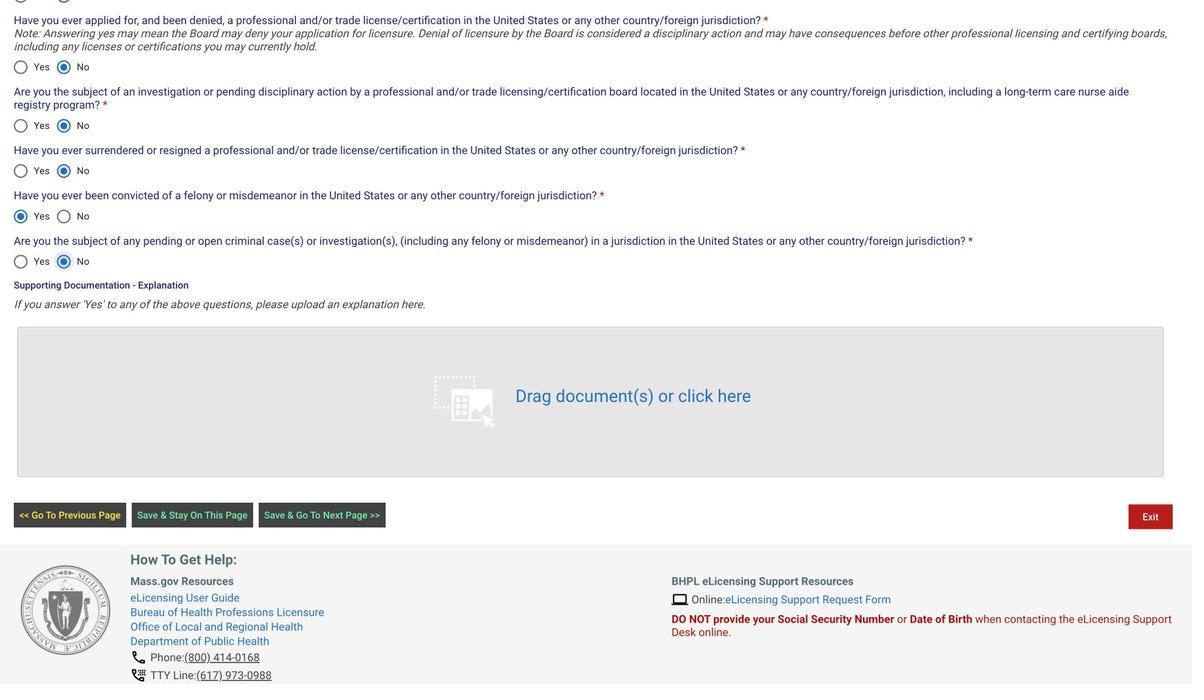 Task type: describe. For each thing, give the bounding box(es) containing it.
2 option group from the top
[[6, 51, 97, 84]]

3 option group from the top
[[6, 109, 97, 142]]

6 option group from the top
[[6, 246, 97, 279]]

5 option group from the top
[[6, 200, 97, 233]]



Task type: locate. For each thing, give the bounding box(es) containing it.
massachusetts state seal image
[[21, 566, 110, 656]]

option group
[[6, 0, 97, 12], [6, 51, 97, 84], [6, 109, 97, 142], [6, 155, 97, 188], [6, 200, 97, 233], [6, 246, 97, 279]]

1 option group from the top
[[6, 0, 97, 12]]

4 option group from the top
[[6, 155, 97, 188]]



